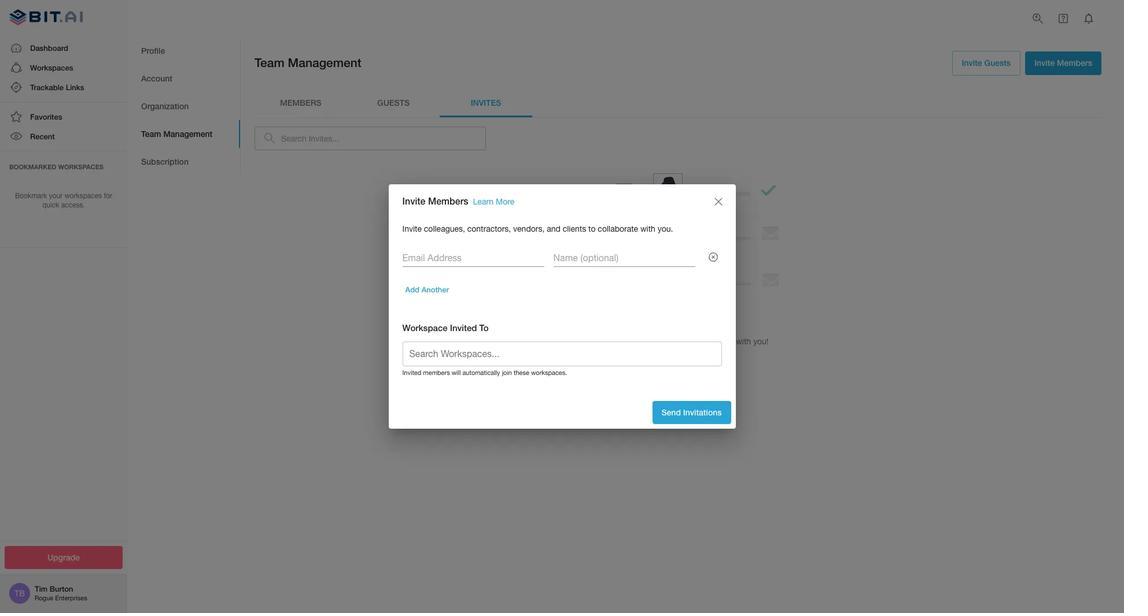 Task type: locate. For each thing, give the bounding box(es) containing it.
management down organization link at the top left
[[163, 129, 212, 139]]

with left you.
[[640, 224, 655, 234]]

0 horizontal spatial learn more link
[[473, 198, 514, 207]]

1 vertical spatial your
[[609, 337, 625, 346]]

your left team
[[609, 337, 625, 346]]

members right team
[[648, 337, 682, 346]]

invite members button
[[1025, 51, 1102, 75]]

0 vertical spatial learn more link
[[473, 198, 514, 207]]

contractors,
[[467, 224, 511, 234]]

1 vertical spatial collaborate
[[693, 337, 734, 346]]

management
[[288, 56, 361, 70], [163, 129, 212, 139]]

team management
[[255, 56, 361, 70], [141, 129, 212, 139]]

workspace
[[402, 323, 448, 333]]

to
[[588, 224, 596, 234], [684, 337, 691, 346]]

workspaces...
[[441, 349, 499, 359]]

1 vertical spatial members
[[428, 196, 468, 207]]

clients
[[563, 224, 586, 234]]

team up members
[[255, 56, 284, 70]]

will
[[452, 370, 461, 377]]

account link
[[127, 65, 240, 93]]

1 vertical spatial members
[[423, 370, 450, 377]]

management up members
[[288, 56, 361, 70]]

0 vertical spatial team management
[[255, 56, 361, 70]]

workspaces
[[58, 163, 104, 170]]

to right clients
[[588, 224, 596, 234]]

0 vertical spatial to
[[588, 224, 596, 234]]

workspaces button
[[0, 58, 127, 78]]

0 horizontal spatial members
[[423, 370, 450, 377]]

0 horizontal spatial your
[[49, 192, 63, 200]]

invite left guests
[[962, 58, 982, 68]]

your
[[49, 192, 63, 200], [609, 337, 625, 346]]

workspace invited to
[[402, 323, 489, 333]]

1 horizontal spatial with
[[736, 337, 751, 346]]

your inside the bookmark your workspaces for quick access.
[[49, 192, 63, 200]]

0 vertical spatial management
[[288, 56, 361, 70]]

team management up members
[[255, 56, 361, 70]]

1 horizontal spatial members
[[1057, 58, 1092, 68]]

your for bookmark
[[49, 192, 63, 200]]

0 vertical spatial your
[[49, 192, 63, 200]]

1 vertical spatial more
[[680, 363, 699, 373]]

trackable links button
[[0, 78, 127, 97]]

members inside dialog
[[428, 196, 468, 207]]

1 vertical spatial with
[[736, 337, 751, 346]]

organization link
[[127, 93, 240, 120]]

learn
[[473, 198, 494, 207], [657, 363, 678, 373]]

invite left colleagues,
[[402, 224, 422, 234]]

0 horizontal spatial with
[[640, 224, 655, 234]]

more down invite your team members to collaborate with you!
[[680, 363, 699, 373]]

upgrade button
[[5, 546, 123, 570]]

invite right guests
[[1034, 58, 1055, 68]]

invited
[[450, 323, 477, 333], [402, 370, 421, 377]]

members for invite members learn more
[[428, 196, 468, 207]]

learn up contractors,
[[473, 198, 494, 207]]

0 vertical spatial collaborate
[[598, 224, 638, 234]]

bookmarked workspaces
[[9, 163, 104, 170]]

0 horizontal spatial team
[[141, 129, 161, 139]]

invited left the to at the bottom of the page
[[450, 323, 477, 333]]

to inside invite members dialog
[[588, 224, 596, 234]]

0 horizontal spatial collaborate
[[598, 224, 638, 234]]

colleagues,
[[424, 224, 465, 234]]

invite left team
[[587, 337, 607, 346]]

vendors,
[[513, 224, 545, 234]]

add another
[[405, 285, 449, 295]]

collaborate inside invite members dialog
[[598, 224, 638, 234]]

1 vertical spatial invited
[[402, 370, 421, 377]]

more inside invite members learn more
[[496, 198, 514, 207]]

team up subscription
[[141, 129, 161, 139]]

more up contractors,
[[496, 198, 514, 207]]

learn down invite your team members to collaborate with you!
[[657, 363, 678, 373]]

1 horizontal spatial management
[[288, 56, 361, 70]]

1 vertical spatial team
[[141, 129, 161, 139]]

0 horizontal spatial members
[[428, 196, 468, 207]]

members
[[1057, 58, 1092, 68], [428, 196, 468, 207]]

rogue
[[35, 596, 53, 602]]

1 vertical spatial learn more link
[[647, 357, 709, 380]]

learn more link
[[473, 198, 514, 207], [647, 357, 709, 380]]

1 horizontal spatial members
[[648, 337, 682, 346]]

learn more link up contractors,
[[473, 198, 514, 207]]

learn more
[[657, 363, 699, 373]]

collaborate up name (optional) text field
[[598, 224, 638, 234]]

dashboard
[[30, 43, 68, 52]]

these
[[514, 370, 529, 377]]

invite up colleagues,
[[402, 196, 426, 207]]

0 horizontal spatial invited
[[402, 370, 421, 377]]

invite
[[962, 58, 982, 68], [1034, 58, 1055, 68], [402, 196, 426, 207], [402, 224, 422, 234], [587, 337, 607, 346]]

0 horizontal spatial management
[[163, 129, 212, 139]]

0 horizontal spatial learn
[[473, 198, 494, 207]]

0 horizontal spatial more
[[496, 198, 514, 207]]

enterprises
[[55, 596, 87, 602]]

1 horizontal spatial team management
[[255, 56, 361, 70]]

1 vertical spatial team management
[[141, 129, 212, 139]]

team
[[255, 56, 284, 70], [141, 129, 161, 139]]

recent
[[30, 132, 55, 141]]

subscription
[[141, 157, 189, 166]]

collaborate
[[598, 224, 638, 234], [693, 337, 734, 346]]

invite members learn more
[[402, 196, 514, 207]]

members inside button
[[1057, 58, 1092, 68]]

0 horizontal spatial to
[[588, 224, 596, 234]]

account
[[141, 73, 172, 83]]

members button
[[255, 89, 347, 117]]

tab list containing profile
[[127, 37, 240, 176]]

1 vertical spatial management
[[163, 129, 212, 139]]

you!
[[753, 337, 769, 346]]

your up quick
[[49, 192, 63, 200]]

subscription link
[[127, 148, 240, 176]]

1 vertical spatial learn
[[657, 363, 678, 373]]

members
[[648, 337, 682, 346], [423, 370, 450, 377]]

team management down organization link at the top left
[[141, 129, 212, 139]]

0 vertical spatial invited
[[450, 323, 477, 333]]

0 vertical spatial members
[[1057, 58, 1092, 68]]

invites button
[[440, 89, 532, 117]]

invited down search
[[402, 370, 421, 377]]

learn more link down invite your team members to collaborate with you!
[[647, 357, 709, 380]]

0 horizontal spatial team management
[[141, 129, 212, 139]]

Email Address text field
[[402, 249, 544, 267]]

you.
[[658, 224, 673, 234]]

to
[[479, 323, 489, 333]]

0 vertical spatial team
[[255, 56, 284, 70]]

another
[[422, 285, 449, 295]]

to up learn more
[[684, 337, 691, 346]]

members for invite members
[[1057, 58, 1092, 68]]

automatically
[[462, 370, 500, 377]]

1 horizontal spatial your
[[609, 337, 625, 346]]

collaborate up learn more
[[693, 337, 734, 346]]

guests button
[[347, 89, 440, 117]]

more
[[496, 198, 514, 207], [680, 363, 699, 373]]

0 vertical spatial with
[[640, 224, 655, 234]]

members left will
[[423, 370, 450, 377]]

invite for invite members learn more
[[402, 196, 426, 207]]

with
[[640, 224, 655, 234], [736, 337, 751, 346]]

invites
[[471, 98, 501, 108]]

tab list
[[127, 37, 240, 176], [255, 89, 1102, 117]]

0 vertical spatial more
[[496, 198, 514, 207]]

with left you!
[[736, 337, 751, 346]]

invite members
[[1034, 58, 1092, 68]]

upgrade
[[47, 553, 80, 563]]

add another button
[[402, 281, 452, 299]]

1 horizontal spatial more
[[680, 363, 699, 373]]

favorites
[[30, 112, 62, 122]]

1 horizontal spatial tab list
[[255, 89, 1102, 117]]

workspaces.
[[531, 370, 567, 377]]

invite for invite members
[[1034, 58, 1055, 68]]

1 horizontal spatial to
[[684, 337, 691, 346]]

0 horizontal spatial tab list
[[127, 37, 240, 176]]

0 vertical spatial learn
[[473, 198, 494, 207]]

organization
[[141, 101, 189, 111]]



Task type: describe. For each thing, give the bounding box(es) containing it.
members
[[280, 98, 321, 108]]

Search Invites... search field
[[281, 126, 486, 150]]

members inside dialog
[[423, 370, 450, 377]]

quick
[[42, 202, 59, 210]]

1 horizontal spatial team
[[255, 56, 284, 70]]

Name (optional) text field
[[553, 249, 695, 267]]

workspaces
[[30, 63, 73, 72]]

dashboard button
[[0, 38, 127, 58]]

access.
[[61, 202, 85, 210]]

learn inside invite members learn more
[[473, 198, 494, 207]]

1 vertical spatial to
[[684, 337, 691, 346]]

burton
[[50, 585, 73, 594]]

1 horizontal spatial learn more link
[[647, 357, 709, 380]]

guests
[[984, 58, 1011, 68]]

invite guests button
[[952, 51, 1021, 75]]

search
[[409, 349, 438, 359]]

invite guests
[[962, 58, 1011, 68]]

tb
[[15, 590, 25, 599]]

favorites button
[[0, 107, 127, 127]]

team management link
[[127, 120, 240, 148]]

recent button
[[0, 127, 127, 147]]

links
[[66, 83, 84, 92]]

send invitations button
[[652, 401, 731, 425]]

tim burton rogue enterprises
[[35, 585, 87, 602]]

tim
[[35, 585, 48, 594]]

bookmark
[[15, 192, 47, 200]]

and
[[547, 224, 560, 234]]

team
[[627, 337, 645, 346]]

0 vertical spatial members
[[648, 337, 682, 346]]

send invitations
[[662, 408, 722, 418]]

invitations
[[683, 408, 722, 418]]

workspaces
[[64, 192, 102, 200]]

with inside invite members dialog
[[640, 224, 655, 234]]

trackable links
[[30, 83, 84, 92]]

1 horizontal spatial learn
[[657, 363, 678, 373]]

invited members will automatically join these workspaces.
[[402, 370, 567, 377]]

for
[[104, 192, 112, 200]]

invite for invite guests
[[962, 58, 982, 68]]

invite for invite your team members to collaborate with you!
[[587, 337, 607, 346]]

1 horizontal spatial invited
[[450, 323, 477, 333]]

join
[[502, 370, 512, 377]]

tab list containing members
[[255, 89, 1102, 117]]

invite members dialog
[[388, 184, 736, 429]]

invite your team members to collaborate with you!
[[587, 337, 769, 346]]

invite colleagues, contractors, vendors, and clients to collaborate with you.
[[402, 224, 673, 234]]

bookmarked
[[9, 163, 56, 170]]

invite for invite colleagues, contractors, vendors, and clients to collaborate with you.
[[402, 224, 422, 234]]

search workspaces...
[[409, 349, 499, 359]]

1 horizontal spatial collaborate
[[693, 337, 734, 346]]

send
[[662, 408, 681, 418]]

trackable
[[30, 83, 64, 92]]

learn more link inside invite members dialog
[[473, 198, 514, 207]]

profile link
[[127, 37, 240, 65]]

your for invite
[[609, 337, 625, 346]]

guests
[[377, 98, 410, 108]]

profile
[[141, 46, 165, 55]]

bookmark your workspaces for quick access.
[[15, 192, 112, 210]]

add
[[405, 285, 419, 295]]



Task type: vqa. For each thing, say whether or not it's contained in the screenshot.
Learn to the bottom
yes



